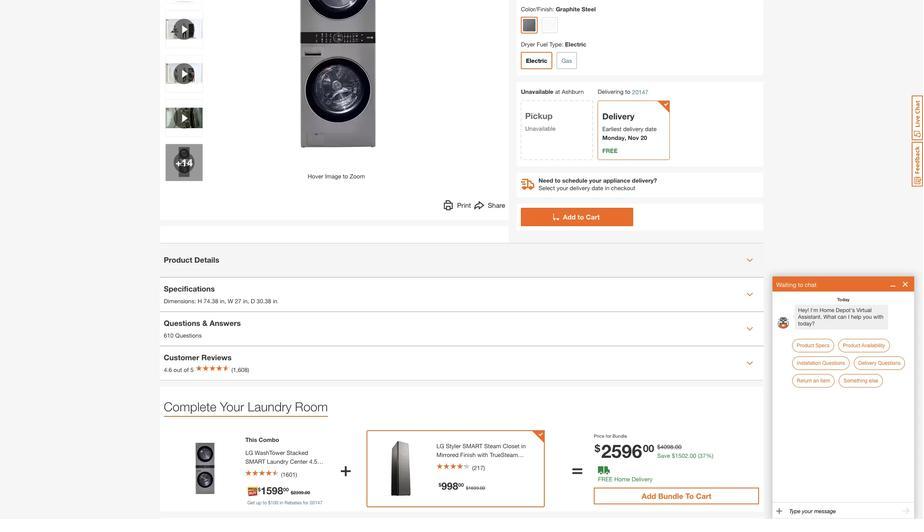 Task type: locate. For each thing, give the bounding box(es) containing it.
caret image
[[746, 291, 753, 298], [746, 360, 753, 367]]

1 caret image from the top
[[746, 291, 753, 298]]

( left %)
[[698, 452, 699, 460]]

product left availability
[[843, 343, 860, 349]]

1 vertical spatial add
[[642, 492, 656, 501]]

0 horizontal spatial for
[[303, 501, 308, 506]]

0 horizontal spatial with
[[477, 452, 488, 459]]

.
[[673, 444, 675, 451], [688, 452, 690, 460], [479, 486, 480, 491], [304, 490, 305, 496]]

complete
[[164, 399, 216, 414]]

:
[[553, 5, 554, 12], [562, 41, 563, 48]]

0 vertical spatial delivery
[[602, 111, 634, 121]]

0 vertical spatial cart
[[586, 213, 600, 221]]

caret image for customer reviews
[[746, 360, 753, 367]]

$100
[[268, 501, 278, 506]]

1 horizontal spatial +
[[340, 458, 351, 480]]

feedback link image
[[912, 142, 923, 187]]

unavailable down pickup
[[525, 125, 556, 132]]

) up 2399
[[296, 471, 297, 478]]

cart down 'need to schedule your appliance delivery? select your delivery date in checkout'
[[586, 213, 600, 221]]

0 horizontal spatial 20147
[[310, 501, 323, 506]]

chat window dialog
[[772, 276, 915, 520]]

0 vertical spatial date
[[645, 125, 657, 132]]

1 vertical spatial bundle
[[658, 492, 683, 501]]

product for product details
[[164, 255, 192, 265]]

customer reviews
[[164, 353, 232, 362]]

20147 right delivering
[[632, 88, 648, 95]]

add inside button
[[563, 213, 576, 221]]

1 horizontal spatial date
[[645, 125, 657, 132]]

1 vertical spatial free
[[598, 476, 613, 483]]

1 list item from the left
[[793, 315, 795, 319]]

0 vertical spatial caret image
[[746, 257, 753, 264]]

in right 27
[[243, 298, 248, 305]]

2 list item from the left
[[793, 315, 795, 319]]

laundry
[[248, 399, 291, 414]]

to
[[685, 492, 694, 501]]

this combo
[[245, 437, 279, 444]]

0 horizontal spatial (
[[281, 471, 282, 478]]

$
[[595, 443, 600, 454], [657, 444, 660, 451], [672, 452, 675, 460], [439, 482, 441, 488], [466, 486, 468, 491], [258, 487, 261, 493], [291, 490, 293, 496]]

type
[[549, 41, 562, 48]]

1 vertical spatial home
[[614, 476, 630, 483]]

specs
[[816, 343, 830, 349]]

bundle up 2596 at the right of page
[[612, 434, 627, 439]]

h
[[198, 298, 202, 305]]

home up the what
[[820, 307, 834, 314]]

product left the details
[[164, 255, 192, 265]]

$ up up
[[258, 487, 261, 493]]

your down schedule
[[557, 184, 568, 191]]

00
[[643, 443, 654, 454], [675, 444, 682, 451], [690, 452, 696, 460], [458, 482, 464, 488], [480, 486, 485, 491], [283, 487, 289, 493], [305, 490, 310, 496]]

with up moving
[[477, 452, 488, 459]]

answers
[[210, 319, 241, 328]]

1 horizontal spatial bundle
[[658, 492, 683, 501]]

mirrored
[[436, 452, 459, 459]]

with
[[873, 314, 883, 320], [477, 452, 488, 459]]

1 vertical spatial 20147
[[310, 501, 323, 506]]

return
[[797, 378, 812, 384]]

in inside styler smart steam closet in mirrored finish with truesteam technology and moving hangers
[[521, 443, 526, 450]]

0 vertical spatial bundle
[[612, 434, 627, 439]]

to down 'need to schedule your appliance delivery? select your delivery date in checkout'
[[578, 213, 584, 221]]

waiting to chat
[[776, 281, 816, 288]]

00 left 2399
[[283, 487, 289, 493]]

1 vertical spatial date
[[592, 184, 603, 191]]

1 vertical spatial with
[[477, 452, 488, 459]]

1 horizontal spatial add
[[642, 492, 656, 501]]

get up to $100 in  rebates for 20147
[[247, 501, 323, 506]]

0 vertical spatial 20147
[[632, 88, 648, 95]]

to left 20147 link
[[625, 88, 630, 95]]

2 caret image from the top
[[746, 360, 753, 367]]

something else button
[[839, 374, 883, 388]]

to inside the hover image to zoom button
[[343, 173, 348, 180]]

(1,608)
[[231, 367, 249, 374]]

date up 20
[[645, 125, 657, 132]]

installation questions
[[797, 361, 845, 367]]

delivering to 20147
[[598, 88, 648, 95]]

hey!
[[798, 307, 809, 314]]

4098
[[660, 444, 673, 451]]

0 horizontal spatial delivery
[[570, 184, 590, 191]]

316391992_s01 image
[[165, 144, 202, 181]]

to left zoom
[[343, 173, 348, 180]]

)
[[483, 465, 485, 472], [296, 471, 297, 478]]

0 horizontal spatial date
[[592, 184, 603, 191]]

+ for + 14
[[175, 157, 181, 168]]

0 vertical spatial home
[[820, 307, 834, 314]]

for down $ 2399 . 00
[[303, 501, 308, 506]]

1 vertical spatial electric
[[526, 57, 547, 64]]

zoom
[[349, 173, 365, 180]]

1 vertical spatial :
[[562, 41, 563, 48]]

1 horizontal spatial delivery
[[623, 125, 643, 132]]

in right $100
[[280, 501, 283, 506]]

1 horizontal spatial :
[[562, 41, 563, 48]]

free
[[602, 147, 618, 154], [598, 476, 613, 483]]

product
[[164, 255, 192, 265], [797, 343, 814, 349], [843, 343, 860, 349]]

else
[[869, 378, 878, 384]]

free home delivery
[[598, 476, 653, 483]]

hover image to zoom
[[307, 173, 365, 180]]

0 horizontal spatial product
[[164, 255, 192, 265]]

specifications
[[164, 284, 215, 294]]

your right schedule
[[589, 177, 601, 184]]

1 horizontal spatial product
[[797, 343, 814, 349]]

1 vertical spatial your
[[557, 184, 568, 191]]

product for product availability
[[843, 343, 860, 349]]

ashburn
[[562, 88, 584, 95]]

6310600592112 image
[[165, 55, 202, 92]]

your
[[589, 177, 601, 184], [557, 184, 568, 191]]

add inside button
[[642, 492, 656, 501]]

( inside $ 2596 00 $ 4098 . 00 save $ 1502 . 00 ( 37 %)
[[698, 452, 699, 460]]

save
[[657, 452, 670, 460]]

1 horizontal spatial home
[[820, 307, 834, 314]]

for inside button
[[303, 501, 308, 506]]

free for free home delivery
[[598, 476, 613, 483]]

1 vertical spatial caret image
[[746, 326, 753, 332]]

0 horizontal spatial your
[[557, 184, 568, 191]]

gas
[[562, 57, 572, 64]]

2 horizontal spatial product
[[843, 343, 860, 349]]

%)
[[706, 452, 713, 460]]

delivery inside delivery questions 'button'
[[858, 361, 877, 367]]

0 vertical spatial delivery
[[623, 125, 643, 132]]

&
[[202, 319, 208, 328]]

bundle
[[612, 434, 627, 439], [658, 492, 683, 501]]

1 , from the left
[[224, 298, 226, 305]]

to for delivering
[[625, 88, 630, 95]]

delivery up nov
[[623, 125, 643, 132]]

home down 2596 at the right of page
[[614, 476, 630, 483]]

home
[[820, 307, 834, 314], [614, 476, 630, 483]]

1 vertical spatial delivery
[[858, 361, 877, 367]]

add down schedule
[[563, 213, 576, 221]]

,
[[224, 298, 226, 305], [248, 298, 249, 305]]

0 horizontal spatial lg
[[245, 450, 253, 457]]

to inside delivering to 20147
[[625, 88, 630, 95]]

2 horizontal spatial (
[[698, 452, 699, 460]]

, left d
[[248, 298, 249, 305]]

0 horizontal spatial cart
[[586, 213, 600, 221]]

74.38
[[204, 298, 218, 305]]

electric down fuel
[[526, 57, 547, 64]]

610
[[164, 332, 174, 339]]

00 left 1699
[[458, 482, 464, 488]]

to inside add to cart button
[[578, 213, 584, 221]]

to
[[625, 88, 630, 95], [343, 173, 348, 180], [555, 177, 560, 184], [578, 213, 584, 221], [798, 281, 803, 288], [263, 501, 267, 506]]

20147
[[632, 88, 648, 95], [310, 501, 323, 506]]

to left chat
[[798, 281, 803, 288]]

(
[[698, 452, 699, 460], [472, 465, 474, 472], [281, 471, 282, 478]]

to for waiting
[[798, 281, 803, 288]]

1 horizontal spatial )
[[483, 465, 485, 472]]

0 horizontal spatial )
[[296, 471, 297, 478]]

: left the graphite
[[553, 5, 554, 12]]

$ up rebates
[[291, 490, 293, 496]]

20147 down $ 2399 . 00
[[310, 501, 323, 506]]

0 vertical spatial +
[[175, 157, 181, 168]]

unavailable left at
[[521, 88, 553, 95]]

0 vertical spatial for
[[606, 434, 611, 439]]

delivery questions
[[858, 361, 901, 367]]

1 caret image from the top
[[746, 257, 753, 264]]

in right closet
[[521, 443, 526, 450]]

1 horizontal spatial with
[[873, 314, 883, 320]]

0 horizontal spatial ,
[[224, 298, 226, 305]]

earliest
[[602, 125, 622, 132]]

to inside the chat window dialog
[[798, 281, 803, 288]]

select
[[539, 184, 555, 191]]

1 horizontal spatial ,
[[248, 298, 249, 305]]

return an item button
[[792, 374, 835, 388]]

finish
[[460, 452, 476, 459]]

date down appliance
[[592, 184, 603, 191]]

. down ( 217 )
[[479, 486, 480, 491]]

print button
[[443, 200, 471, 212]]

delivery inside "delivery earliest delivery date monday, nov 20"
[[602, 111, 634, 121]]

1 vertical spatial caret image
[[746, 360, 753, 367]]

home inside hey! i'm home depot's virtual assistant. what can i help you with today?
[[820, 307, 834, 314]]

14
[[181, 157, 193, 168]]

lg
[[436, 443, 444, 450], [245, 450, 253, 457]]

, left "w"
[[224, 298, 226, 305]]

0 horizontal spatial bundle
[[612, 434, 627, 439]]

$ down 'technology'
[[439, 482, 441, 488]]

and
[[468, 460, 478, 468]]

217
[[474, 465, 483, 472]]

=
[[572, 458, 583, 480]]

lg down this
[[245, 450, 253, 457]]

at
[[555, 88, 560, 95]]

delivery up earliest
[[602, 111, 634, 121]]

1 horizontal spatial for
[[606, 434, 611, 439]]

to right need
[[555, 177, 560, 184]]

0 vertical spatial free
[[602, 147, 618, 154]]

free down the monday,
[[602, 147, 618, 154]]

electric
[[565, 41, 586, 48], [526, 57, 547, 64]]

0 vertical spatial electric
[[565, 41, 586, 48]]

30.38
[[257, 298, 271, 305]]

delivery down product availability
[[858, 361, 877, 367]]

cart right to
[[696, 492, 711, 501]]

1 horizontal spatial your
[[589, 177, 601, 184]]

closet
[[503, 443, 520, 450]]

to inside 'need to schedule your appliance delivery? select your delivery date in checkout'
[[555, 177, 560, 184]]

styler
[[446, 443, 461, 450]]

white image
[[544, 19, 556, 31]]

1 horizontal spatial (
[[472, 465, 474, 472]]

in right 30.38
[[273, 298, 277, 305]]

add for add to cart
[[563, 213, 576, 221]]

Type your message text field
[[789, 509, 897, 515]]

0 horizontal spatial electric
[[526, 57, 547, 64]]

add for add bundle to cart
[[642, 492, 656, 501]]

electric inside button
[[526, 57, 547, 64]]

0 vertical spatial with
[[873, 314, 883, 320]]

0 horizontal spatial +
[[175, 157, 181, 168]]

electric up gas
[[565, 41, 586, 48]]

something else
[[843, 378, 878, 384]]

: up gas button
[[562, 41, 563, 48]]

$ inside $ 1598 00
[[258, 487, 261, 493]]

+
[[175, 157, 181, 168], [340, 458, 351, 480]]

add to cart button
[[521, 208, 633, 226]]

in down appliance
[[605, 184, 609, 191]]

pickup
[[525, 111, 553, 121]]

steam
[[484, 443, 501, 450]]

delivery down $ 2596 00 $ 4098 . 00 save $ 1502 . 00 ( 37 %)
[[632, 476, 653, 483]]

$ right save
[[672, 452, 675, 460]]

questions up item
[[822, 361, 845, 367]]

1 horizontal spatial 20147
[[632, 88, 648, 95]]

lg image
[[369, 438, 432, 501]]

graphite steel image
[[523, 19, 536, 31]]

list item
[[793, 315, 795, 319], [793, 315, 795, 319]]

your
[[220, 399, 244, 414]]

print
[[457, 201, 471, 209]]

need to schedule your appliance delivery? select your delivery date in checkout
[[539, 177, 657, 191]]

to right up
[[263, 501, 267, 506]]

product details
[[164, 255, 219, 265]]

00 left save
[[643, 443, 654, 454]]

0 horizontal spatial add
[[563, 213, 576, 221]]

in inside 'need to schedule your appliance delivery? select your delivery date in checkout'
[[605, 184, 609, 191]]

1 vertical spatial delivery
[[570, 184, 590, 191]]

this
[[245, 437, 257, 444]]

delivery down schedule
[[570, 184, 590, 191]]

. left 37
[[688, 452, 690, 460]]

product left specs
[[797, 343, 814, 349]]

hey! i'm home depot's virtual assistant. what can i help you with today? log
[[772, 296, 914, 392]]

$ up save
[[657, 444, 660, 451]]

caret image
[[746, 257, 753, 264], [746, 326, 753, 332]]

( up $ 1598 00
[[281, 471, 282, 478]]

0 horizontal spatial home
[[614, 476, 630, 483]]

with right you
[[873, 314, 883, 320]]

questions up else
[[878, 361, 901, 367]]

$ right 998
[[466, 486, 468, 491]]

1 horizontal spatial cart
[[696, 492, 711, 501]]

) right and
[[483, 465, 485, 472]]

lg up "mirrored"
[[436, 443, 444, 450]]

add down free home delivery
[[642, 492, 656, 501]]

bundle left to
[[658, 492, 683, 501]]

1 vertical spatial for
[[303, 501, 308, 506]]

1 horizontal spatial lg
[[436, 443, 444, 450]]

1 vertical spatial cart
[[696, 492, 711, 501]]

for right price
[[606, 434, 611, 439]]

delivery for delivery earliest delivery date monday, nov 20
[[602, 111, 634, 121]]

( down finish
[[472, 465, 474, 472]]

to for add
[[578, 213, 584, 221]]

send image
[[901, 507, 910, 516]]

cart inside add to cart button
[[586, 213, 600, 221]]

free down green delivery truck icon
[[598, 476, 613, 483]]

2 , from the left
[[248, 298, 249, 305]]

2 vertical spatial delivery
[[632, 476, 653, 483]]

0 vertical spatial caret image
[[746, 291, 753, 298]]

steel
[[582, 5, 596, 12]]

0 horizontal spatial :
[[553, 5, 554, 12]]

0 vertical spatial add
[[563, 213, 576, 221]]

delivery?
[[632, 177, 657, 184]]

questions right 610
[[175, 332, 202, 339]]

date inside "delivery earliest delivery date monday, nov 20"
[[645, 125, 657, 132]]

1 horizontal spatial electric
[[565, 41, 586, 48]]

1 vertical spatial +
[[340, 458, 351, 480]]

hover image to zoom button
[[210, 0, 462, 181]]



Task type: vqa. For each thing, say whether or not it's contained in the screenshot.
( 1601 )
yes



Task type: describe. For each thing, give the bounding box(es) containing it.
w
[[228, 298, 233, 305]]

combo
[[259, 437, 279, 444]]

questions & answers 610 questions
[[164, 319, 241, 339]]

) for ( 1601 )
[[296, 471, 297, 478]]

room
[[295, 399, 328, 414]]

product availability
[[843, 343, 885, 349]]

( 217 )
[[472, 465, 485, 472]]

green delivery truck icon image
[[598, 467, 610, 475]]

00 up 1502
[[675, 444, 682, 451]]

in left "w"
[[220, 298, 224, 305]]

. up the get up to $100 in  rebates for 20147 button on the left bottom of page
[[304, 490, 305, 496]]

what
[[823, 314, 836, 320]]

of
[[184, 367, 189, 374]]

nov
[[628, 134, 639, 141]]

specifications dimensions: h 74.38 in , w 27 in , d 30.38 in
[[164, 284, 277, 305]]

up
[[256, 501, 261, 506]]

schedule
[[562, 177, 587, 184]]

questions inside button
[[822, 361, 845, 367]]

item
[[820, 378, 830, 384]]

. up 1502
[[673, 444, 675, 451]]

rebates
[[284, 501, 302, 506]]

complete your laundry room
[[164, 399, 328, 414]]

delivery earliest delivery date monday, nov 20
[[602, 111, 657, 141]]

00 inside $ 1598 00
[[283, 487, 289, 493]]

today?
[[798, 321, 815, 327]]

5
[[190, 367, 194, 374]]

20147 inside button
[[310, 501, 323, 506]]

caret image for specifications
[[746, 291, 753, 298]]

hey! i'm home depot's virtual assistant. what can i help you with today?
[[798, 307, 883, 327]]

20147 inside delivering to 20147
[[632, 88, 648, 95]]

help
[[851, 314, 861, 320]]

bundle inside button
[[658, 492, 683, 501]]

product specs
[[797, 343, 830, 349]]

free for free
[[602, 147, 618, 154]]

waiting
[[776, 281, 796, 288]]

washtower stacked smart laundry center 4.5 cu.ft. front load washer & 7.4 cu.ft. electric dryer in graphite steel image
[[173, 438, 236, 501]]

image
[[325, 173, 341, 180]]

chat
[[805, 281, 816, 288]]

in inside button
[[280, 501, 283, 506]]

4.6
[[164, 367, 172, 374]]

today
[[837, 297, 849, 302]]

cart inside add bundle to cart button
[[696, 492, 711, 501]]

0 vertical spatial your
[[589, 177, 601, 184]]

appliance
[[603, 177, 630, 184]]

00 right 1699
[[480, 486, 485, 491]]

date inside 'need to schedule your appliance delivery? select your delivery date in checkout'
[[592, 184, 603, 191]]

you
[[863, 314, 872, 320]]

6310600588112 image
[[165, 11, 202, 48]]

smart
[[462, 443, 482, 450]]

minimize image
[[888, 280, 897, 289]]

caret image inside product details button
[[746, 257, 753, 264]]

d
[[251, 298, 255, 305]]

product for product specs
[[797, 343, 814, 349]]

0 vertical spatial unavailable
[[521, 88, 553, 95]]

graphite
[[556, 5, 580, 12]]

product details button
[[160, 243, 763, 277]]

fuel
[[537, 41, 548, 48]]

delivering
[[598, 88, 624, 95]]

) for ( 217 )
[[483, 465, 485, 472]]

delivery inside 'need to schedule your appliance delivery? select your delivery date in checkout'
[[570, 184, 590, 191]]

2399
[[293, 490, 304, 496]]

{{windowtitle}} heading
[[776, 281, 816, 288]]

$ 998 00 $ 1699 . 00
[[439, 481, 485, 492]]

20147 link
[[632, 87, 648, 96]]

hover
[[307, 173, 323, 180]]

virtual
[[856, 307, 872, 314]]

2 caret image from the top
[[746, 326, 753, 332]]

something
[[843, 378, 868, 384]]

return an item
[[797, 378, 830, 384]]

today heading
[[777, 296, 910, 302]]

delivery for delivery questions
[[858, 361, 877, 367]]

installation
[[797, 361, 821, 367]]

1502
[[675, 452, 688, 460]]

with inside styler smart steam closet in mirrored finish with truesteam technology and moving hangers
[[477, 452, 488, 459]]

delivery questions button
[[854, 357, 905, 370]]

end conversation image
[[901, 280, 910, 289]]

questions up 610
[[164, 319, 200, 328]]

i'm
[[811, 307, 818, 314]]

graphite steel lg laundry centers wke100hva e1.1 image
[[165, 0, 202, 3]]

( 1601 )
[[281, 471, 297, 478]]

live chat image
[[912, 96, 923, 140]]

00 left 37
[[690, 452, 696, 460]]

depot's
[[836, 307, 855, 314]]

gas button
[[556, 52, 577, 69]]

. inside $ 998 00 $ 1699 . 00
[[479, 486, 480, 491]]

6310601676112 image
[[165, 100, 202, 137]]

out
[[174, 367, 182, 374]]

( for ( 1601 )
[[281, 471, 282, 478]]

price for bundle
[[594, 434, 627, 439]]

00 right 2399
[[305, 490, 310, 496]]

$ 1598 00
[[258, 485, 289, 497]]

color/finish
[[521, 5, 553, 12]]

reviews
[[201, 353, 232, 362]]

+ 14
[[175, 157, 193, 168]]

color/finish : graphite steel
[[521, 5, 596, 12]]

assistant.
[[798, 314, 822, 320]]

4.6 out of 5
[[164, 367, 194, 374]]

styler smart steam closet in mirrored finish with truesteam technology and moving hangers
[[436, 443, 526, 468]]

share
[[488, 201, 505, 209]]

to inside the get up to $100 in  rebates for 20147 button
[[263, 501, 267, 506]]

price
[[594, 434, 604, 439]]

checkout
[[611, 184, 635, 191]]

questions inside 'button'
[[878, 361, 901, 367]]

$ 2399 . 00
[[291, 490, 310, 496]]

to for need
[[555, 177, 560, 184]]

1 vertical spatial unavailable
[[525, 125, 556, 132]]

delivery inside "delivery earliest delivery date monday, nov 20"
[[623, 125, 643, 132]]

( for ( 217 )
[[472, 465, 474, 472]]

$ 2596 00 $ 4098 . 00 save $ 1502 . 00 ( 37 %)
[[595, 440, 713, 462]]

+ for +
[[340, 458, 351, 480]]

hey! i'm home depot's virtual assistant. what can i help you with today? list
[[772, 304, 914, 331]]

1598
[[261, 485, 283, 497]]

1601
[[282, 471, 296, 478]]

electric button
[[521, 52, 552, 69]]

with inside hey! i'm home depot's virtual assistant. what can i help you with today?
[[873, 314, 883, 320]]

998
[[441, 481, 458, 492]]

installation questions button
[[792, 357, 850, 370]]

i
[[848, 314, 849, 320]]

get
[[247, 501, 255, 506]]

product availability button
[[838, 339, 890, 353]]

0 vertical spatial :
[[553, 5, 554, 12]]

can
[[838, 314, 847, 320]]

$ down price
[[595, 443, 600, 454]]



